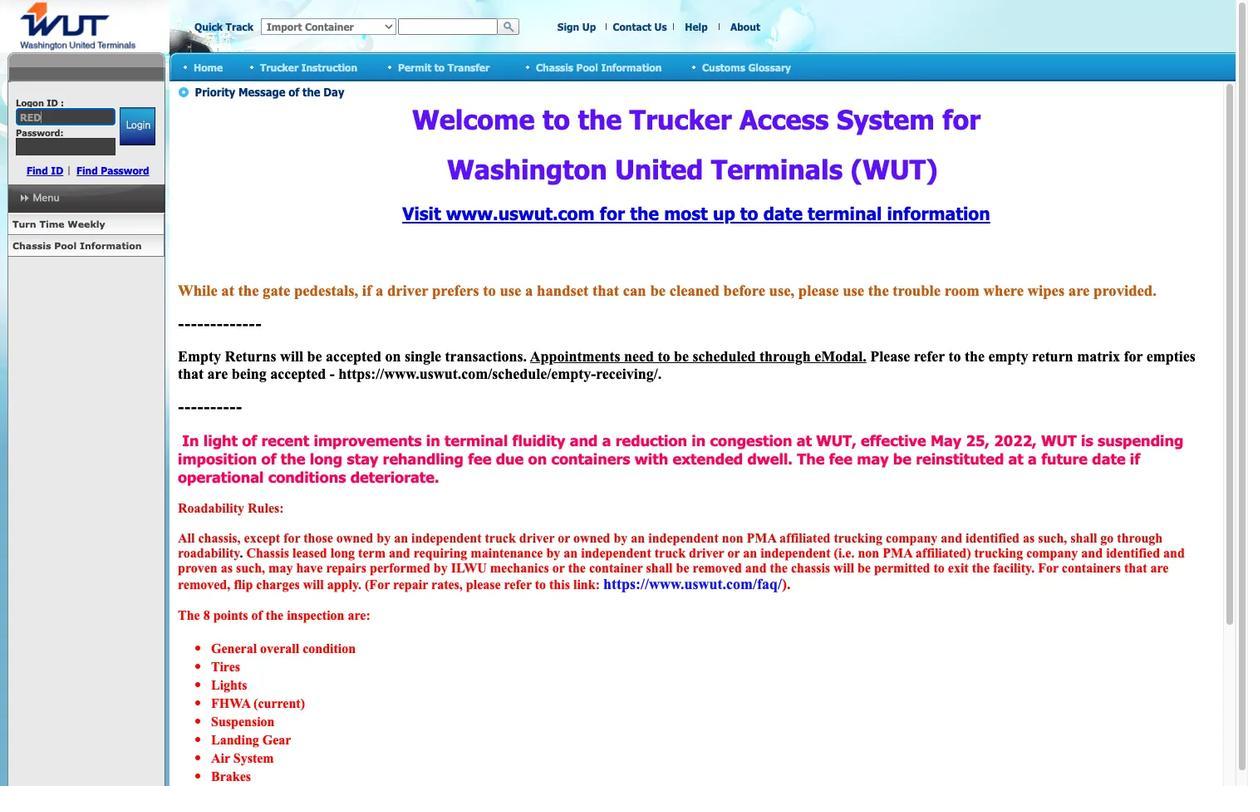 Task type: describe. For each thing, give the bounding box(es) containing it.
help
[[685, 21, 708, 32]]

help link
[[685, 21, 708, 32]]

quick
[[194, 21, 223, 32]]

track
[[226, 21, 253, 32]]

id for find
[[51, 165, 63, 176]]

find password
[[76, 165, 149, 176]]

up
[[582, 21, 596, 32]]

sign up
[[557, 21, 596, 32]]

find id link
[[27, 165, 63, 176]]

logon
[[16, 97, 44, 108]]

find id
[[27, 165, 63, 176]]

find for find id
[[27, 165, 48, 176]]

turn time weekly
[[12, 219, 105, 229]]

weekly
[[68, 219, 105, 229]]

sign up link
[[557, 21, 596, 32]]

instruction
[[301, 61, 357, 73]]

quick track
[[194, 21, 253, 32]]

permit
[[398, 61, 431, 73]]

contact us link
[[613, 21, 667, 32]]

1 horizontal spatial information
[[601, 61, 662, 73]]

transfer
[[448, 61, 490, 73]]

contact us
[[613, 21, 667, 32]]

1 vertical spatial information
[[80, 240, 142, 251]]

chassis pool information inside chassis pool information link
[[12, 240, 142, 251]]

customs glossary
[[702, 61, 791, 73]]

permit to transfer
[[398, 61, 490, 73]]

about
[[730, 21, 760, 32]]

logon id :
[[16, 97, 64, 108]]



Task type: locate. For each thing, give the bounding box(es) containing it.
glossary
[[748, 61, 791, 73]]

1 vertical spatial chassis
[[12, 240, 51, 251]]

password
[[101, 165, 149, 176]]

time
[[39, 219, 64, 229]]

1 horizontal spatial chassis
[[536, 61, 573, 73]]

chassis
[[536, 61, 573, 73], [12, 240, 51, 251]]

1 find from the left
[[27, 165, 48, 176]]

chassis down sign
[[536, 61, 573, 73]]

turn
[[12, 219, 36, 229]]

find down password:
[[27, 165, 48, 176]]

1 vertical spatial chassis pool information
[[12, 240, 142, 251]]

pool
[[576, 61, 598, 73], [54, 240, 77, 251]]

contact
[[613, 21, 651, 32]]

chassis inside chassis pool information link
[[12, 240, 51, 251]]

id down password:
[[51, 165, 63, 176]]

id
[[47, 97, 58, 108], [51, 165, 63, 176]]

0 horizontal spatial pool
[[54, 240, 77, 251]]

None text field
[[398, 18, 498, 35], [16, 108, 116, 125], [398, 18, 498, 35], [16, 108, 116, 125]]

information
[[601, 61, 662, 73], [80, 240, 142, 251]]

find left password
[[76, 165, 98, 176]]

None password field
[[16, 138, 116, 155]]

customs
[[702, 61, 745, 73]]

1 horizontal spatial pool
[[576, 61, 598, 73]]

1 horizontal spatial find
[[76, 165, 98, 176]]

trucker instruction
[[260, 61, 357, 73]]

0 vertical spatial id
[[47, 97, 58, 108]]

turn time weekly link
[[7, 214, 165, 235]]

pool down turn time weekly
[[54, 240, 77, 251]]

0 vertical spatial pool
[[576, 61, 598, 73]]

0 horizontal spatial information
[[80, 240, 142, 251]]

information down weekly
[[80, 240, 142, 251]]

2 find from the left
[[76, 165, 98, 176]]

sign
[[557, 21, 579, 32]]

0 horizontal spatial find
[[27, 165, 48, 176]]

0 horizontal spatial chassis
[[12, 240, 51, 251]]

chassis pool information down up
[[536, 61, 662, 73]]

0 horizontal spatial chassis pool information
[[12, 240, 142, 251]]

home
[[194, 61, 223, 73]]

find password link
[[76, 165, 149, 176]]

chassis down turn
[[12, 240, 51, 251]]

chassis pool information link
[[7, 235, 165, 257]]

chassis pool information down turn time weekly link
[[12, 240, 142, 251]]

:
[[61, 97, 64, 108]]

0 vertical spatial chassis pool information
[[536, 61, 662, 73]]

password:
[[16, 127, 64, 138]]

1 vertical spatial id
[[51, 165, 63, 176]]

id for logon
[[47, 97, 58, 108]]

trucker
[[260, 61, 298, 73]]

login image
[[119, 107, 155, 145]]

find for find password
[[76, 165, 98, 176]]

chassis pool information
[[536, 61, 662, 73], [12, 240, 142, 251]]

pool inside chassis pool information link
[[54, 240, 77, 251]]

us
[[654, 21, 667, 32]]

find
[[27, 165, 48, 176], [76, 165, 98, 176]]

0 vertical spatial information
[[601, 61, 662, 73]]

1 vertical spatial pool
[[54, 240, 77, 251]]

information down contact
[[601, 61, 662, 73]]

pool down up
[[576, 61, 598, 73]]

1 horizontal spatial chassis pool information
[[536, 61, 662, 73]]

id left :
[[47, 97, 58, 108]]

0 vertical spatial chassis
[[536, 61, 573, 73]]

to
[[434, 61, 445, 73]]

about link
[[730, 21, 760, 32]]



Task type: vqa. For each thing, say whether or not it's contained in the screenshot.
Password:
yes



